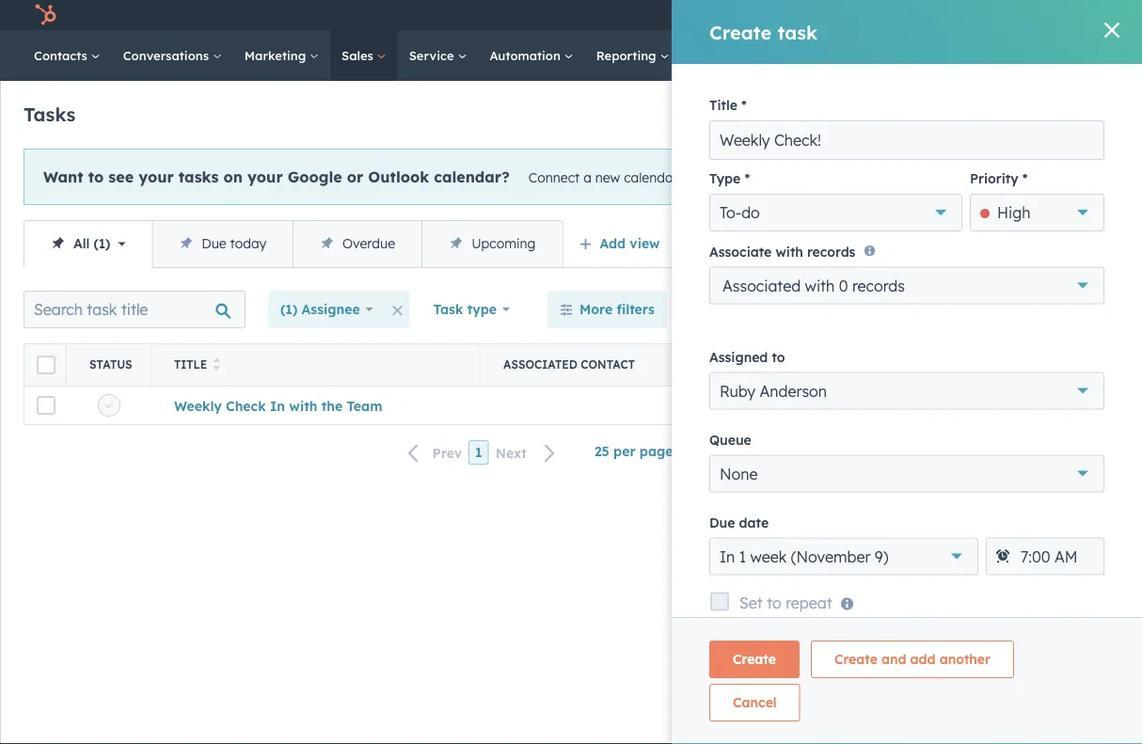 Task type: vqa. For each thing, say whether or not it's contained in the screenshot.
"Forms" checkbox
no



Task type: describe. For each thing, give the bounding box(es) containing it.
save
[[835, 303, 861, 317]]

1 right start
[[975, 301, 982, 318]]

another
[[940, 651, 991, 668]]

settings image
[[940, 8, 957, 25]]

2 your from the left
[[248, 167, 283, 186]]

contacted
[[1006, 358, 1076, 372]]

self made
[[1032, 7, 1090, 23]]

set
[[740, 593, 763, 612]]

view for add view
[[630, 235, 660, 252]]

due date element
[[986, 538, 1105, 575]]

associated for associated with 0 records
[[723, 276, 801, 295]]

associated contact column header
[[481, 344, 716, 386]]

0 vertical spatial in
[[270, 397, 285, 414]]

manage views
[[700, 235, 794, 252]]

)
[[105, 235, 110, 252]]

to left 'sync'
[[682, 169, 695, 185]]

create button
[[710, 641, 800, 679]]

team
[[347, 397, 383, 414]]

create inside tasks banner
[[995, 108, 1030, 122]]

0 vertical spatial records
[[807, 243, 856, 260]]

new
[[595, 169, 620, 185]]

upcoming link
[[422, 221, 562, 267]]

created
[[767, 169, 814, 185]]

columns
[[732, 300, 787, 316]]

calendar
[[624, 169, 678, 185]]

cancel button
[[710, 684, 801, 722]]

(november
[[791, 547, 871, 566]]

1 horizontal spatial tasks
[[730, 169, 763, 185]]

contact
[[581, 358, 635, 372]]

self made button
[[1000, 0, 1118, 30]]

help button
[[901, 0, 933, 30]]

marketing
[[244, 48, 310, 63]]

go to settings link
[[894, 169, 986, 185]]

contacts link
[[23, 30, 112, 81]]

reporting
[[596, 48, 660, 63]]

task inside banner
[[1033, 108, 1056, 122]]

0
[[839, 276, 848, 295]]

settings
[[934, 169, 986, 185]]

due for due date
[[710, 514, 735, 531]]

create and add another
[[835, 651, 991, 668]]

tasks
[[24, 102, 76, 126]]

associated with 0 records
[[723, 276, 905, 295]]

cancel
[[733, 695, 777, 711]]

notifications image
[[972, 8, 989, 25]]

date
[[739, 514, 769, 531]]

due today
[[202, 235, 266, 252]]

due today link
[[152, 221, 293, 267]]

task status: not completed image
[[105, 402, 113, 410]]

task type button
[[421, 291, 522, 328]]

create and add another button
[[811, 641, 1014, 679]]

(1) assignee button
[[268, 291, 385, 328]]

to for assigned to
[[772, 349, 785, 365]]

create left "upgrade" image
[[710, 20, 772, 44]]

1 your from the left
[[138, 167, 174, 186]]

in 1 week (november 9)
[[720, 547, 889, 566]]

anderson
[[760, 381, 827, 400]]

go
[[894, 169, 913, 185]]

create task link
[[979, 100, 1072, 130]]

high
[[998, 203, 1031, 222]]

calling icon image
[[830, 7, 847, 24]]

week
[[751, 547, 787, 566]]

edit columns button
[[682, 297, 787, 321]]

to-do
[[720, 203, 760, 222]]

pagination navigation
[[397, 440, 567, 465]]

more filters link
[[548, 291, 667, 328]]

with for associate
[[776, 243, 804, 260]]

add view
[[600, 235, 660, 252]]

0 horizontal spatial tasks
[[179, 167, 219, 186]]

set to repeat
[[740, 593, 832, 612]]

manage queues link
[[769, 100, 886, 130]]

tasks banner
[[24, 94, 1072, 130]]

associated contact
[[503, 358, 635, 372]]

in 1 week (november 9) button
[[710, 538, 979, 575]]

edit columns
[[702, 300, 787, 316]]

priority
[[970, 170, 1019, 187]]

repeat
[[786, 593, 832, 612]]

manage views link
[[687, 225, 806, 263]]

status column header
[[67, 344, 152, 386]]

marketplaces button
[[858, 0, 898, 30]]

close image inside want to see your tasks on your google or outlook calendar? alert
[[1037, 172, 1048, 184]]

press to sort. element
[[213, 358, 220, 373]]

assigned to
[[710, 349, 785, 365]]

0 vertical spatial title
[[710, 97, 738, 113]]

all ( 1 )
[[73, 235, 110, 252]]

import
[[914, 108, 951, 122]]

company
[[816, 358, 874, 372]]

ruby anderson button
[[710, 372, 1105, 410]]

associate
[[710, 243, 772, 260]]

records inside 'associated with 0 records' popup button
[[853, 276, 905, 295]]

1 right all
[[99, 235, 105, 252]]

create task inside tasks banner
[[995, 108, 1056, 122]]

none
[[720, 464, 758, 483]]

Search HubSpot search field
[[878, 40, 1109, 72]]

all
[[73, 235, 90, 252]]

to-
[[720, 203, 742, 222]]

more filters
[[580, 301, 655, 318]]

press to sort. image
[[213, 358, 220, 371]]

none button
[[710, 455, 1105, 493]]

1 - from the left
[[974, 397, 979, 414]]

1 inside pagination navigation
[[475, 444, 482, 461]]

google
[[288, 167, 342, 186]]

Search task title search field
[[24, 291, 246, 328]]

task type
[[433, 301, 497, 318]]

weekly check in with the team button
[[174, 397, 383, 414]]

connect a new calendar to sync tasks created in hubspot. go to settings
[[529, 169, 986, 185]]

search image
[[1103, 49, 1116, 62]]

manage for manage queues
[[785, 108, 829, 122]]

start 1 task button
[[915, 291, 1057, 328]]

0 horizontal spatial with
[[289, 397, 318, 414]]

0 vertical spatial task
[[778, 20, 818, 44]]

overdue link
[[293, 221, 422, 267]]



Task type: locate. For each thing, give the bounding box(es) containing it.
in right check
[[270, 397, 285, 414]]

in inside popup button
[[720, 547, 735, 566]]

create
[[710, 20, 772, 44], [995, 108, 1030, 122], [733, 651, 776, 668], [835, 651, 878, 668]]

upcoming
[[472, 235, 536, 252]]

1 horizontal spatial view
[[864, 303, 888, 317]]

associated company column header
[[716, 344, 951, 386]]

type
[[467, 301, 497, 318]]

close image up high "popup button"
[[1037, 172, 1048, 184]]

save view
[[835, 303, 888, 317]]

manage down to-
[[700, 235, 753, 252]]

add
[[911, 651, 936, 668]]

start 1 task
[[939, 301, 1014, 318]]

close image
[[1105, 23, 1120, 38], [1037, 172, 1048, 184]]

service link
[[398, 30, 478, 81]]

25
[[595, 443, 610, 460]]

associated
[[723, 276, 801, 295], [503, 358, 578, 372], [739, 358, 813, 372]]

with up associated with 0 records
[[776, 243, 804, 260]]

conversations link
[[112, 30, 233, 81]]

to-do button
[[710, 194, 963, 232]]

type
[[710, 170, 741, 187]]

high button
[[970, 194, 1105, 232]]

create task left calling icon
[[710, 20, 818, 44]]

1 horizontal spatial due
[[710, 514, 735, 531]]

sales link
[[330, 30, 398, 81]]

0 vertical spatial view
[[630, 235, 660, 252]]

marketplaces image
[[869, 8, 886, 25]]

0 horizontal spatial view
[[630, 235, 660, 252]]

1 horizontal spatial task
[[986, 301, 1014, 318]]

views
[[757, 235, 794, 252]]

the
[[322, 397, 343, 414]]

(1)
[[280, 301, 298, 318]]

self
[[1032, 7, 1054, 23]]

view for save view
[[864, 303, 888, 317]]

create left and
[[835, 651, 878, 668]]

self made menu
[[793, 0, 1120, 30]]

view right save
[[864, 303, 888, 317]]

1 right prev
[[475, 444, 482, 461]]

help image
[[909, 8, 926, 25]]

filters
[[617, 301, 655, 318]]

conversations
[[123, 48, 212, 63]]

create up cancel
[[733, 651, 776, 668]]

page
[[640, 443, 673, 460]]

1 horizontal spatial your
[[248, 167, 283, 186]]

1 vertical spatial task
[[1033, 108, 1056, 122]]

prev button
[[397, 441, 469, 465]]

view inside popup button
[[630, 235, 660, 252]]

create down "search hubspot" search box
[[995, 108, 1030, 122]]

weekly
[[174, 397, 222, 414]]

save view button
[[798, 295, 904, 325]]

0 vertical spatial close image
[[1105, 23, 1120, 38]]

2 horizontal spatial task
[[1033, 108, 1056, 122]]

task
[[433, 301, 463, 318]]

navigation containing all
[[24, 220, 563, 268]]

ruby anderson
[[720, 381, 827, 400]]

more
[[580, 301, 613, 318]]

tasks right 'sync'
[[730, 169, 763, 185]]

task inside button
[[986, 301, 1014, 318]]

2 vertical spatial task
[[986, 301, 1014, 318]]

a
[[584, 169, 592, 185]]

on
[[224, 167, 243, 186]]

due inside navigation
[[202, 235, 226, 252]]

per
[[614, 443, 636, 460]]

0 vertical spatial with
[[776, 243, 804, 260]]

manage for manage views
[[700, 235, 753, 252]]

do
[[742, 203, 760, 222]]

0 horizontal spatial task
[[778, 20, 818, 44]]

create task down "search hubspot" search box
[[995, 108, 1056, 122]]

due left 'date'
[[710, 514, 735, 531]]

1 horizontal spatial close image
[[1105, 23, 1120, 38]]

upgrade image
[[798, 8, 815, 25]]

column header
[[24, 344, 67, 386]]

0 vertical spatial manage
[[785, 108, 829, 122]]

associated left contact
[[503, 358, 578, 372]]

associated inside 'associated with 0 records' popup button
[[723, 276, 801, 295]]

0 horizontal spatial in
[[270, 397, 285, 414]]

1 vertical spatial in
[[720, 547, 735, 566]]

your right on
[[248, 167, 283, 186]]

associated with 0 records button
[[710, 267, 1105, 304]]

due date
[[710, 514, 769, 531]]

1 vertical spatial manage
[[700, 235, 753, 252]]

associated inside associated contact column header
[[503, 358, 578, 372]]

in
[[270, 397, 285, 414], [720, 547, 735, 566]]

want to see your tasks on your google or outlook calendar?
[[43, 167, 510, 186]]

ruby
[[720, 381, 756, 400]]

associated up ruby anderson
[[739, 358, 813, 372]]

automation
[[490, 48, 564, 63]]

(1) assignee
[[280, 301, 360, 318]]

hubspot image
[[34, 4, 56, 26]]

navigation
[[24, 220, 563, 268]]

associated for associated company
[[739, 358, 813, 372]]

status
[[89, 358, 132, 372]]

associated company
[[739, 358, 874, 372]]

hubspot link
[[23, 4, 71, 26]]

1 vertical spatial close image
[[1037, 172, 1048, 184]]

Title text field
[[710, 120, 1105, 160]]

last contacted
[[974, 358, 1076, 372]]

title up 'sync'
[[710, 97, 738, 113]]

to up ruby anderson
[[772, 349, 785, 365]]

0 vertical spatial due
[[202, 235, 226, 252]]

your
[[138, 167, 174, 186], [248, 167, 283, 186]]

associated up columns
[[723, 276, 801, 295]]

check
[[226, 397, 266, 414]]

1 horizontal spatial title
[[710, 97, 738, 113]]

to for set to repeat
[[767, 593, 782, 612]]

0 horizontal spatial close image
[[1037, 172, 1048, 184]]

close image up search image
[[1105, 23, 1120, 38]]

notifications button
[[964, 0, 996, 30]]

manage left queues
[[785, 108, 829, 122]]

records up save view
[[853, 276, 905, 295]]

settings link
[[937, 5, 961, 25]]

next button
[[489, 441, 567, 465]]

0 horizontal spatial create task
[[710, 20, 818, 44]]

sales
[[342, 48, 377, 63]]

due
[[202, 235, 226, 252], [710, 514, 735, 531]]

view right add
[[630, 235, 660, 252]]

add view button
[[567, 225, 676, 263]]

task down "search hubspot" search box
[[1033, 108, 1056, 122]]

1 inside popup button
[[740, 547, 746, 566]]

contacts
[[34, 48, 91, 63]]

manage inside "link"
[[785, 108, 829, 122]]

1 vertical spatial due
[[710, 514, 735, 531]]

due left today
[[202, 235, 226, 252]]

HH:MM text field
[[986, 538, 1105, 575]]

1 vertical spatial create task
[[995, 108, 1056, 122]]

associated inside associated company column header
[[739, 358, 813, 372]]

queues
[[832, 108, 870, 122]]

connect
[[529, 169, 580, 185]]

start
[[939, 301, 971, 318]]

2 - from the left
[[979, 397, 984, 414]]

title left press to sort. element
[[174, 358, 207, 372]]

2 vertical spatial with
[[289, 397, 318, 414]]

25 per page button
[[582, 433, 699, 471]]

manage queues
[[785, 108, 870, 122]]

1
[[99, 235, 105, 252], [975, 301, 982, 318], [475, 444, 482, 461], [740, 547, 746, 566]]

associated for associated contact
[[503, 358, 578, 372]]

1 vertical spatial title
[[174, 358, 207, 372]]

records up 0
[[807, 243, 856, 260]]

9)
[[875, 547, 889, 566]]

see
[[109, 167, 134, 186]]

task right start
[[986, 301, 1014, 318]]

1 horizontal spatial manage
[[785, 108, 829, 122]]

to left see
[[88, 167, 104, 186]]

1 vertical spatial with
[[805, 276, 835, 295]]

to right go
[[917, 169, 930, 185]]

edit
[[702, 300, 728, 316]]

2 horizontal spatial with
[[805, 276, 835, 295]]

1 horizontal spatial create task
[[995, 108, 1056, 122]]

with inside popup button
[[805, 276, 835, 295]]

marketing link
[[233, 30, 330, 81]]

calendar?
[[434, 167, 510, 186]]

0 vertical spatial create task
[[710, 20, 818, 44]]

assignee
[[302, 301, 360, 318]]

upgrade link
[[795, 5, 818, 25]]

your right see
[[138, 167, 174, 186]]

to right set
[[767, 593, 782, 612]]

0 horizontal spatial due
[[202, 235, 226, 252]]

want to see your tasks on your google or outlook calendar? alert
[[24, 149, 1072, 205]]

records
[[807, 243, 856, 260], [853, 276, 905, 295]]

0 horizontal spatial title
[[174, 358, 207, 372]]

due for due today
[[202, 235, 226, 252]]

1 vertical spatial records
[[853, 276, 905, 295]]

to for want to see your tasks on your google or outlook calendar?
[[88, 167, 104, 186]]

view inside button
[[864, 303, 888, 317]]

-
[[974, 397, 979, 414], [979, 397, 984, 414]]

0 horizontal spatial manage
[[700, 235, 753, 252]]

with left the
[[289, 397, 318, 414]]

1 horizontal spatial with
[[776, 243, 804, 260]]

ruby anderson image
[[1011, 7, 1028, 24]]

1 horizontal spatial in
[[720, 547, 735, 566]]

manage
[[785, 108, 829, 122], [700, 235, 753, 252]]

queue
[[710, 431, 752, 448]]

25 per page
[[595, 443, 673, 460]]

0 horizontal spatial your
[[138, 167, 174, 186]]

with left 0
[[805, 276, 835, 295]]

task left calling icon
[[778, 20, 818, 44]]

(
[[94, 235, 99, 252]]

outlook
[[368, 167, 429, 186]]

in down the due date in the right bottom of the page
[[720, 547, 735, 566]]

1 vertical spatial view
[[864, 303, 888, 317]]

tasks left on
[[179, 167, 219, 186]]

1 left week
[[740, 547, 746, 566]]

with for associated
[[805, 276, 835, 295]]



